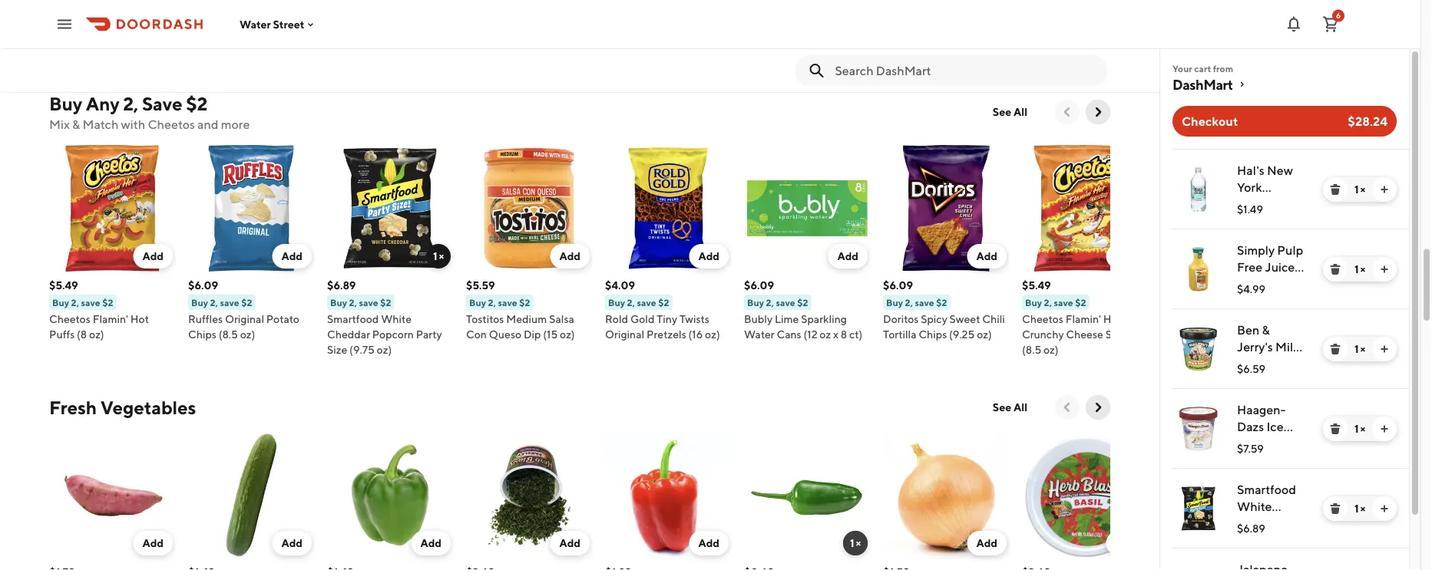 Task type: describe. For each thing, give the bounding box(es) containing it.
add for yellow onion image
[[977, 538, 998, 550]]

buy for tostitos medium salsa con queso dip (15 oz)
[[469, 298, 486, 308]]

$2 for $6.89 buy 2, save $2 smartfood white cheddar popcorn party size (9.75 oz)
[[380, 298, 391, 308]]

oz) inside $5.49 buy 2, save $2 cheetos flamin' hot crunchy cheese snacks (8.5 oz)
[[1044, 344, 1059, 357]]

smartfood
[[327, 313, 379, 326]]

1 × for $6.59
[[1355, 343, 1366, 356]]

$2 for $6.09 buy 2, save $2 doritos spicy sweet chili tortilla chips (9.25 oz)
[[937, 298, 948, 308]]

hot for cheetos flamin' hot puffs (8 oz)
[[130, 313, 149, 326]]

all for add
[[1014, 106, 1028, 119]]

cucumber (each) image
[[188, 433, 315, 560]]

$6.09 buy 2, save $2 ruffles original potato chips (8.5 oz)
[[188, 280, 300, 342]]

add one to cart image for $1.49
[[1379, 184, 1391, 196]]

$2 for $5.49 buy 2, save $2 cheetos flamin' hot crunchy cheese snacks (8.5 oz)
[[1076, 298, 1087, 308]]

fresh vegetables link
[[49, 396, 196, 421]]

$4.99
[[1238, 283, 1266, 296]]

ben & jerry's milk & cookies ice cream (16 oz) image
[[1176, 327, 1222, 373]]

save for (8
[[81, 298, 100, 308]]

puffs
[[49, 329, 75, 342]]

buy for doritos spicy sweet chili tortilla chips (9.25 oz)
[[887, 298, 904, 308]]

$6.89 for $6.89 buy 2, save $2 smartfood white cheddar popcorn party size (9.75 oz)
[[327, 280, 356, 292]]

tostitos
[[466, 313, 504, 326]]

$2 for buy any 2, save $2 mix & match with cheetos and more
[[186, 93, 208, 115]]

hot for cheetos flamin' hot crunchy cheese snacks (8.5 oz)
[[1104, 313, 1122, 326]]

× for $1.49
[[1361, 183, 1366, 196]]

1 × for $7.59
[[1355, 423, 1366, 436]]

remove item from cart image for $6.89
[[1330, 503, 1342, 516]]

oz) inside '$6.09 buy 2, save $2 doritos spicy sweet chili tortilla chips (9.25 oz)'
[[977, 329, 992, 342]]

buy for ruffles original potato chips (8.5 oz)
[[191, 298, 208, 308]]

save
[[142, 93, 183, 115]]

twists
[[680, 313, 710, 326]]

$5.59
[[466, 280, 495, 292]]

original inside $6.09 buy 2, save $2 ruffles original potato chips (8.5 oz)
[[225, 313, 264, 326]]

lime
[[775, 313, 799, 326]]

add for the red bell pepper image
[[699, 538, 720, 550]]

Search DashMart search field
[[835, 62, 1096, 79]]

see all for add
[[993, 106, 1028, 119]]

medium
[[506, 313, 547, 326]]

add for doritos spicy sweet chili tortilla chips (9.25 oz) image
[[977, 250, 998, 263]]

gold
[[631, 313, 655, 326]]

$1.49
[[1238, 203, 1264, 216]]

juice
[[1266, 260, 1296, 275]]

rold
[[605, 313, 629, 326]]

ruffles original potato chips (8.5 oz) image
[[188, 146, 315, 272]]

0 in cart. click to edit quantity image for add
[[1107, 245, 1146, 269]]

2, for $5.59 buy 2, save $2 tostitos medium salsa con queso dip (15 oz)
[[488, 298, 496, 308]]

sweet
[[950, 313, 981, 326]]

$6.89 for $6.89
[[1238, 523, 1266, 536]]

cheetos for cheetos flamin' hot puffs (8 oz)
[[49, 313, 91, 326]]

cheetos inside buy any 2, save $2 mix & match with cheetos and more
[[148, 118, 195, 132]]

x
[[834, 329, 839, 342]]

$2 for $4.09 buy 2, save $2 rold gold tiny twists original pretzels (16 oz)
[[659, 298, 670, 308]]

$28.24
[[1349, 114, 1388, 129]]

buy any 2, save $2 mix & match with cheetos and more
[[49, 93, 250, 132]]

add one to cart image for $4.99
[[1379, 264, 1391, 276]]

vegetables
[[100, 397, 196, 419]]

spicy
[[921, 313, 948, 326]]

2, for $4.09 buy 2, save $2 rold gold tiny twists original pretzels (16 oz)
[[627, 298, 635, 308]]

jalapeno peppers image
[[744, 433, 871, 560]]

$4.09 buy 2, save $2 rold gold tiny twists original pretzels (16 oz)
[[605, 280, 720, 342]]

add for tostitos medium salsa con queso dip (15 oz) image
[[560, 250, 581, 263]]

2, for buy any 2, save $2 mix & match with cheetos and more
[[123, 93, 138, 115]]

orange
[[1238, 277, 1280, 292]]

sweet potato image
[[49, 433, 176, 560]]

hal's new york original sparkling seltzer water bottle (20 oz) image
[[1176, 167, 1222, 213]]

(15
[[543, 329, 558, 342]]

crunchy
[[1023, 329, 1065, 342]]

(9.25
[[950, 329, 975, 342]]

herb blastz parsley (0.5 oz) image
[[466, 433, 593, 560]]

$2 for $5.49 buy 2, save $2 cheetos flamin' hot puffs (8 oz)
[[102, 298, 113, 308]]

1 for $4.99
[[1355, 263, 1359, 276]]

potato
[[266, 313, 300, 326]]

$6.09 buy 2, save $2 doritos spicy sweet chili tortilla chips (9.25 oz)
[[884, 280, 1006, 342]]

salsa
[[549, 313, 575, 326]]

green bell pepper image
[[327, 433, 454, 560]]

mix
[[49, 118, 70, 132]]

2, for $5.49 buy 2, save $2 cheetos flamin' hot puffs (8 oz)
[[71, 298, 79, 308]]

$6.09 buy 2, save $2 bubly lime sparkling water cans (12 oz x 8 ct)
[[744, 280, 863, 342]]

2, for $5.49 buy 2, save $2 cheetos flamin' hot crunchy cheese snacks (8.5 oz)
[[1045, 298, 1052, 308]]

add one to cart image for $6.89
[[1379, 503, 1391, 516]]

dip
[[524, 329, 541, 342]]

cheese
[[1067, 329, 1104, 342]]

size
[[327, 344, 348, 357]]

&
[[72, 118, 80, 132]]

chips inside $6.09 buy 2, save $2 ruffles original potato chips (8.5 oz)
[[188, 329, 217, 342]]

dashmart link
[[1173, 75, 1398, 94]]

8
[[841, 329, 848, 342]]

save for cans
[[776, 298, 796, 308]]

oz) inside "$5.49 buy 2, save $2 cheetos flamin' hot puffs (8 oz)"
[[89, 329, 104, 342]]

fresh
[[49, 397, 97, 419]]

oz) inside $6.09 buy 2, save $2 ruffles original potato chips (8.5 oz)
[[240, 329, 255, 342]]

$6.89 buy 2, save $2 smartfood white cheddar popcorn party size (9.75 oz)
[[327, 280, 442, 357]]

cheddar
[[327, 329, 370, 342]]

add one to cart image for $6.59
[[1379, 343, 1391, 356]]

× for $4.99
[[1361, 263, 1366, 276]]

and
[[198, 118, 219, 132]]

open menu image
[[55, 15, 74, 33]]

party
[[416, 329, 442, 342]]

(12
[[804, 329, 818, 342]]

cart
[[1195, 63, 1212, 74]]

× for $6.59
[[1361, 343, 1366, 356]]

1 for $1.49
[[1355, 183, 1359, 196]]

see all link for add
[[984, 100, 1037, 125]]

see all for 1 ×
[[993, 402, 1028, 414]]

any
[[86, 93, 120, 115]]

pulp
[[1278, 243, 1304, 258]]

add for cheetos flamin' hot puffs (8 oz) image
[[142, 250, 164, 263]]

your
[[1173, 63, 1193, 74]]

save for cheese
[[1054, 298, 1074, 308]]

white
[[381, 313, 412, 326]]

snacks
[[1106, 329, 1140, 342]]

previous button of carousel image for add
[[1060, 105, 1076, 120]]

× for $7.59
[[1361, 423, 1366, 436]]

oz
[[820, 329, 831, 342]]

red bell pepper image
[[605, 433, 732, 560]]

buy for rold gold tiny twists original pretzels (16 oz)
[[608, 298, 625, 308]]

cans
[[777, 329, 802, 342]]

ruffles
[[188, 313, 223, 326]]

buy for cheetos flamin' hot puffs (8 oz)
[[52, 298, 69, 308]]

doritos
[[884, 313, 919, 326]]

$5.59 buy 2, save $2 tostitos medium salsa con queso dip (15 oz)
[[466, 280, 575, 342]]

tortilla
[[884, 329, 917, 342]]

× for $6.89
[[1361, 503, 1366, 516]]

cheetos for cheetos flamin' hot crunchy cheese snacks (8.5 oz)
[[1023, 313, 1064, 326]]

add for ruffles original potato chips (8.5 oz) image
[[282, 250, 303, 263]]



Task type: locate. For each thing, give the bounding box(es) containing it.
add one to cart image
[[1379, 184, 1391, 196], [1379, 343, 1391, 356], [1379, 423, 1391, 436]]

1 × for $6.89
[[1355, 503, 1366, 516]]

rold gold tiny twists original pretzels (16 oz) image
[[605, 146, 732, 272]]

(8.5 inside $5.49 buy 2, save $2 cheetos flamin' hot crunchy cheese snacks (8.5 oz)
[[1023, 344, 1042, 357]]

1 for $6.89
[[1355, 503, 1359, 516]]

2 add one to cart image from the top
[[1379, 343, 1391, 356]]

$5.49 for cheetos flamin' hot puffs (8 oz)
[[49, 280, 78, 292]]

0 vertical spatial remove item from cart image
[[1330, 184, 1342, 196]]

water inside '$6.09 buy 2, save $2 bubly lime sparkling water cans (12 oz x 8 ct)'
[[744, 329, 775, 342]]

goodness gardens herb blastz basil (0.45 oz) image
[[1023, 433, 1149, 560]]

$6.89 inside simply pulp free juice orange (52 oz) list
[[1238, 523, 1266, 536]]

6
[[1337, 11, 1342, 20]]

1 vertical spatial next button of carousel image
[[1091, 401, 1106, 416]]

1 vertical spatial 0 in cart. click to edit quantity image
[[1107, 532, 1146, 557]]

0 horizontal spatial (8.5
[[219, 329, 238, 342]]

see all
[[993, 106, 1028, 119], [993, 402, 1028, 414]]

water street button
[[240, 18, 317, 31]]

tiny
[[657, 313, 678, 326]]

2 see from the top
[[993, 402, 1012, 414]]

your cart from
[[1173, 63, 1234, 74]]

1 vertical spatial smartfood white cheddar popcorn party size (9.75 oz) image
[[1176, 486, 1222, 532]]

$6.09 inside '$6.09 buy 2, save $2 doritos spicy sweet chili tortilla chips (9.25 oz)'
[[884, 280, 914, 292]]

dashmart
[[1173, 76, 1234, 93]]

0 vertical spatial see all link
[[984, 100, 1037, 125]]

flamin' for oz)
[[93, 313, 128, 326]]

cheetos up the puffs
[[49, 313, 91, 326]]

2, up crunchy
[[1045, 298, 1052, 308]]

$5.49 buy 2, save $2 cheetos flamin' hot puffs (8 oz)
[[49, 280, 149, 342]]

0 vertical spatial water
[[240, 18, 271, 31]]

0 horizontal spatial cheetos
[[49, 313, 91, 326]]

0 vertical spatial smartfood white cheddar popcorn party size (9.75 oz) image
[[327, 146, 454, 272]]

hot inside $5.49 buy 2, save $2 cheetos flamin' hot crunchy cheese snacks (8.5 oz)
[[1104, 313, 1122, 326]]

add for green bell pepper image
[[421, 538, 442, 550]]

0 horizontal spatial $6.89
[[327, 280, 356, 292]]

1 $6.09 from the left
[[188, 280, 218, 292]]

previous button of carousel image
[[1060, 105, 1076, 120], [1060, 401, 1076, 416]]

save up spicy at bottom
[[915, 298, 935, 308]]

all
[[1014, 106, 1028, 119], [1014, 402, 1028, 414]]

all down crunchy
[[1014, 402, 1028, 414]]

save up lime
[[776, 298, 796, 308]]

checkout
[[1182, 114, 1239, 129]]

save for original
[[637, 298, 657, 308]]

$6.09 for bubly
[[744, 280, 774, 292]]

buy up smartfood
[[330, 298, 347, 308]]

1 for $6.59
[[1355, 343, 1359, 356]]

save up gold
[[637, 298, 657, 308]]

0 horizontal spatial $5.49
[[49, 280, 78, 292]]

0 vertical spatial all
[[1014, 106, 1028, 119]]

add one to cart image for $7.59
[[1379, 423, 1391, 436]]

simply pulp free juice orange (52 oz) list
[[1161, 149, 1410, 571]]

bubly lime sparkling water cans (12 oz x 8 ct) image
[[744, 146, 871, 272]]

$4.09
[[605, 280, 635, 292]]

0 in cart. click to edit quantity image for 1 ×
[[1107, 532, 1146, 557]]

2, inside '$6.09 buy 2, save $2 bubly lime sparkling water cans (12 oz x 8 ct)'
[[766, 298, 774, 308]]

save inside $6.89 buy 2, save $2 smartfood white cheddar popcorn party size (9.75 oz)
[[359, 298, 379, 308]]

buy up the puffs
[[52, 298, 69, 308]]

with
[[121, 118, 145, 132]]

$6.09 up 'doritos'
[[884, 280, 914, 292]]

2, for $6.09 buy 2, save $2 ruffles original potato chips (8.5 oz)
[[210, 298, 218, 308]]

remove item from cart image
[[1330, 184, 1342, 196], [1330, 264, 1342, 276], [1330, 503, 1342, 516]]

2, inside '$6.09 buy 2, save $2 doritos spicy sweet chili tortilla chips (9.25 oz)'
[[906, 298, 913, 308]]

7 save from the left
[[915, 298, 935, 308]]

add one to cart image
[[1379, 264, 1391, 276], [1379, 503, 1391, 516]]

3 save from the left
[[359, 298, 379, 308]]

(8.5 inside $6.09 buy 2, save $2 ruffles original potato chips (8.5 oz)
[[219, 329, 238, 342]]

notification bell image
[[1285, 15, 1304, 33]]

remove item from cart image
[[1330, 343, 1342, 356], [1330, 423, 1342, 436]]

(8
[[77, 329, 87, 342]]

flamin'
[[93, 313, 128, 326], [1066, 313, 1102, 326]]

1 all from the top
[[1014, 106, 1028, 119]]

6 button
[[1316, 9, 1347, 40]]

add for rold gold tiny twists original pretzels (16 oz) 'image'
[[699, 250, 720, 263]]

popcorn
[[373, 329, 414, 342]]

1 next button of carousel image from the top
[[1091, 105, 1106, 120]]

0 vertical spatial $6.89
[[327, 280, 356, 292]]

1 see all link from the top
[[984, 100, 1037, 125]]

1 horizontal spatial water
[[744, 329, 775, 342]]

4 save from the left
[[498, 298, 518, 308]]

1 × for $1.49
[[1355, 183, 1366, 196]]

save for queso
[[498, 298, 518, 308]]

buy inside buy any 2, save $2 mix & match with cheetos and more
[[49, 93, 82, 115]]

3 $6.09 from the left
[[884, 280, 914, 292]]

chili
[[983, 313, 1006, 326]]

$2 inside $4.09 buy 2, save $2 rold gold tiny twists original pretzels (16 oz)
[[659, 298, 670, 308]]

smartfood white cheddar popcorn party size (9.75 oz) image
[[327, 146, 454, 272], [1176, 486, 1222, 532]]

$2 inside $6.09 buy 2, save $2 ruffles original potato chips (8.5 oz)
[[241, 298, 252, 308]]

0 vertical spatial see
[[993, 106, 1012, 119]]

1 vertical spatial $6.89
[[1238, 523, 1266, 536]]

chips down ruffles
[[188, 329, 217, 342]]

0 vertical spatial (8.5
[[219, 329, 238, 342]]

$6.09 for ruffles
[[188, 280, 218, 292]]

0 vertical spatial see all
[[993, 106, 1028, 119]]

all for 1 ×
[[1014, 402, 1028, 414]]

2, up bubly
[[766, 298, 774, 308]]

cheetos flamin' hot crunchy cheese snacks (8.5 oz) image
[[1023, 146, 1149, 272]]

2, inside $5.49 buy 2, save $2 cheetos flamin' hot crunchy cheese snacks (8.5 oz)
[[1045, 298, 1052, 308]]

fresh vegetables
[[49, 397, 196, 419]]

1 horizontal spatial $5.49
[[1023, 280, 1052, 292]]

2,
[[123, 93, 138, 115], [71, 298, 79, 308], [210, 298, 218, 308], [349, 298, 357, 308], [488, 298, 496, 308], [627, 298, 635, 308], [766, 298, 774, 308], [906, 298, 913, 308], [1045, 298, 1052, 308]]

$6.09 for doritos
[[884, 280, 914, 292]]

(16
[[689, 329, 703, 342]]

1 horizontal spatial $6.89
[[1238, 523, 1266, 536]]

1 vertical spatial water
[[744, 329, 775, 342]]

$2 inside "$5.49 buy 2, save $2 cheetos flamin' hot puffs (8 oz)"
[[102, 298, 113, 308]]

0 horizontal spatial hot
[[130, 313, 149, 326]]

cheetos inside "$5.49 buy 2, save $2 cheetos flamin' hot puffs (8 oz)"
[[49, 313, 91, 326]]

(8.5 down ruffles
[[219, 329, 238, 342]]

2 $6.09 from the left
[[744, 280, 774, 292]]

1 vertical spatial add one to cart image
[[1379, 503, 1391, 516]]

0 horizontal spatial smartfood white cheddar popcorn party size (9.75 oz) image
[[327, 146, 454, 272]]

2 add one to cart image from the top
[[1379, 503, 1391, 516]]

0 vertical spatial previous button of carousel image
[[1060, 105, 1076, 120]]

ct)
[[850, 329, 863, 342]]

1 add one to cart image from the top
[[1379, 184, 1391, 196]]

1 0 in cart. click to edit quantity image from the top
[[1107, 245, 1146, 269]]

buy inside '$6.09 buy 2, save $2 doritos spicy sweet chili tortilla chips (9.25 oz)'
[[887, 298, 904, 308]]

add for herb blastz parsley (0.5 oz) image on the bottom left
[[560, 538, 581, 550]]

1 horizontal spatial chips
[[919, 329, 948, 342]]

2, for $6.09 buy 2, save $2 doritos spicy sweet chili tortilla chips (9.25 oz)
[[906, 298, 913, 308]]

flamin' inside $5.49 buy 2, save $2 cheetos flamin' hot crunchy cheese snacks (8.5 oz)
[[1066, 313, 1102, 326]]

from
[[1214, 63, 1234, 74]]

more
[[221, 118, 250, 132]]

0 vertical spatial remove item from cart image
[[1330, 343, 1342, 356]]

2 remove item from cart image from the top
[[1330, 423, 1342, 436]]

$2 for $5.59 buy 2, save $2 tostitos medium salsa con queso dip (15 oz)
[[520, 298, 531, 308]]

$5.49 up crunchy
[[1023, 280, 1052, 292]]

buy
[[49, 93, 82, 115], [52, 298, 69, 308], [191, 298, 208, 308], [330, 298, 347, 308], [469, 298, 486, 308], [608, 298, 625, 308], [748, 298, 764, 308], [887, 298, 904, 308], [1026, 298, 1043, 308]]

1
[[1355, 183, 1359, 196], [433, 250, 437, 263], [1355, 263, 1359, 276], [1355, 343, 1359, 356], [1355, 423, 1359, 436], [1355, 503, 1359, 516], [850, 538, 854, 550]]

buy up ruffles
[[191, 298, 208, 308]]

1 $5.49 from the left
[[49, 280, 78, 292]]

hot up snacks
[[1104, 313, 1122, 326]]

1 horizontal spatial (8.5
[[1023, 344, 1042, 357]]

2, up the with at top
[[123, 93, 138, 115]]

1 horizontal spatial flamin'
[[1066, 313, 1102, 326]]

2 see all link from the top
[[984, 396, 1037, 421]]

buy up 'doritos'
[[887, 298, 904, 308]]

save up ruffles
[[220, 298, 239, 308]]

next button of carousel image for 1 ×
[[1091, 401, 1106, 416]]

sparkling
[[801, 313, 847, 326]]

con
[[466, 329, 487, 342]]

0 horizontal spatial flamin'
[[93, 313, 128, 326]]

$5.49 up the puffs
[[49, 280, 78, 292]]

buy down '$5.59'
[[469, 298, 486, 308]]

buy up mix at the left top of the page
[[49, 93, 82, 115]]

flamin' for snacks
[[1066, 313, 1102, 326]]

original
[[225, 313, 264, 326], [605, 329, 645, 342]]

save up crunchy
[[1054, 298, 1074, 308]]

oz) inside simply pulp free juice orange (52 oz)
[[1238, 294, 1255, 308]]

1 vertical spatial see
[[993, 402, 1012, 414]]

2 $5.49 from the left
[[1023, 280, 1052, 292]]

$5.49
[[49, 280, 78, 292], [1023, 280, 1052, 292]]

0 vertical spatial add one to cart image
[[1379, 264, 1391, 276]]

0 horizontal spatial chips
[[188, 329, 217, 342]]

buy for bubly lime sparkling water cans (12 oz x 8 ct)
[[748, 298, 764, 308]]

2 save from the left
[[220, 298, 239, 308]]

1 hot from the left
[[130, 313, 149, 326]]

1 horizontal spatial $6.09
[[744, 280, 774, 292]]

buy up rold
[[608, 298, 625, 308]]

save inside $4.09 buy 2, save $2 rold gold tiny twists original pretzels (16 oz)
[[637, 298, 657, 308]]

0 horizontal spatial original
[[225, 313, 264, 326]]

$2 inside '$6.09 buy 2, save $2 bubly lime sparkling water cans (12 oz x 8 ct)'
[[798, 298, 809, 308]]

1 remove item from cart image from the top
[[1330, 184, 1342, 196]]

0 vertical spatial 0 in cart. click to edit quantity image
[[1107, 245, 1146, 269]]

(8.5 down crunchy
[[1023, 344, 1042, 357]]

1 vertical spatial see all link
[[984, 396, 1037, 421]]

buy up crunchy
[[1026, 298, 1043, 308]]

save inside "$5.49 buy 2, save $2 cheetos flamin' hot puffs (8 oz)"
[[81, 298, 100, 308]]

1 horizontal spatial smartfood white cheddar popcorn party size (9.75 oz) image
[[1176, 486, 1222, 532]]

1 horizontal spatial hot
[[1104, 313, 1122, 326]]

2, inside $6.89 buy 2, save $2 smartfood white cheddar popcorn party size (9.75 oz)
[[349, 298, 357, 308]]

1 vertical spatial previous button of carousel image
[[1060, 401, 1076, 416]]

$2 inside $5.59 buy 2, save $2 tostitos medium salsa con queso dip (15 oz)
[[520, 298, 531, 308]]

buy up bubly
[[748, 298, 764, 308]]

remove item from cart image for $6.59
[[1330, 343, 1342, 356]]

see
[[993, 106, 1012, 119], [993, 402, 1012, 414]]

water street
[[240, 18, 305, 31]]

$6.89 inside $6.89 buy 2, save $2 smartfood white cheddar popcorn party size (9.75 oz)
[[327, 280, 356, 292]]

1 save from the left
[[81, 298, 100, 308]]

×
[[1361, 183, 1366, 196], [439, 250, 444, 263], [1361, 263, 1366, 276], [1361, 343, 1366, 356], [1361, 423, 1366, 436], [1361, 503, 1366, 516], [856, 538, 861, 550]]

1 vertical spatial remove item from cart image
[[1330, 423, 1342, 436]]

1 horizontal spatial original
[[605, 329, 645, 342]]

buy for smartfood white cheddar popcorn party size (9.75 oz)
[[330, 298, 347, 308]]

2 chips from the left
[[919, 329, 948, 342]]

save inside $5.49 buy 2, save $2 cheetos flamin' hot crunchy cheese snacks (8.5 oz)
[[1054, 298, 1074, 308]]

1 vertical spatial (8.5
[[1023, 344, 1042, 357]]

2 horizontal spatial $6.09
[[884, 280, 914, 292]]

2, up tostitos
[[488, 298, 496, 308]]

1 previous button of carousel image from the top
[[1060, 105, 1076, 120]]

$5.49 inside $5.49 buy 2, save $2 cheetos flamin' hot crunchy cheese snacks (8.5 oz)
[[1023, 280, 1052, 292]]

free
[[1238, 260, 1263, 275]]

$6.09 inside $6.09 buy 2, save $2 ruffles original potato chips (8.5 oz)
[[188, 280, 218, 292]]

0 vertical spatial next button of carousel image
[[1091, 105, 1106, 120]]

add for sweet potato image
[[142, 538, 164, 550]]

2, up (8
[[71, 298, 79, 308]]

buy inside $4.09 buy 2, save $2 rold gold tiny twists original pretzels (16 oz)
[[608, 298, 625, 308]]

water
[[240, 18, 271, 31], [744, 329, 775, 342]]

add
[[142, 250, 164, 263], [282, 250, 303, 263], [560, 250, 581, 263], [699, 250, 720, 263], [838, 250, 859, 263], [977, 250, 998, 263], [142, 538, 164, 550], [282, 538, 303, 550], [421, 538, 442, 550], [560, 538, 581, 550], [699, 538, 720, 550], [977, 538, 998, 550]]

2, for $6.89 buy 2, save $2 smartfood white cheddar popcorn party size (9.75 oz)
[[349, 298, 357, 308]]

save
[[81, 298, 100, 308], [220, 298, 239, 308], [359, 298, 379, 308], [498, 298, 518, 308], [637, 298, 657, 308], [776, 298, 796, 308], [915, 298, 935, 308], [1054, 298, 1074, 308]]

1 × for $4.99
[[1355, 263, 1366, 276]]

2 hot from the left
[[1104, 313, 1122, 326]]

$2 for $6.09 buy 2, save $2 ruffles original potato chips (8.5 oz)
[[241, 298, 252, 308]]

2 vertical spatial add one to cart image
[[1379, 423, 1391, 436]]

$2 inside $6.89 buy 2, save $2 smartfood white cheddar popcorn party size (9.75 oz)
[[380, 298, 391, 308]]

add for bubly lime sparkling water cans (12 oz x 8 ct) image
[[838, 250, 859, 263]]

2 all from the top
[[1014, 402, 1028, 414]]

(8.5
[[219, 329, 238, 342], [1023, 344, 1042, 357]]

haagen-dazs ice cream vanilla (14 oz) image
[[1176, 406, 1222, 453]]

3 add one to cart image from the top
[[1379, 423, 1391, 436]]

original down rold
[[605, 329, 645, 342]]

previous button of carousel image for 1 ×
[[1060, 401, 1076, 416]]

buy inside $6.89 buy 2, save $2 smartfood white cheddar popcorn party size (9.75 oz)
[[330, 298, 347, 308]]

bubly
[[744, 313, 773, 326]]

buy inside $5.49 buy 2, save $2 cheetos flamin' hot crunchy cheese snacks (8.5 oz)
[[1026, 298, 1043, 308]]

save up smartfood
[[359, 298, 379, 308]]

add button
[[133, 245, 173, 269], [133, 245, 173, 269], [272, 245, 312, 269], [272, 245, 312, 269], [550, 245, 590, 269], [550, 245, 590, 269], [689, 245, 729, 269], [689, 245, 729, 269], [829, 245, 868, 269], [829, 245, 868, 269], [968, 245, 1007, 269], [968, 245, 1007, 269], [133, 532, 173, 557], [133, 532, 173, 557], [272, 532, 312, 557], [272, 532, 312, 557], [411, 532, 451, 557], [411, 532, 451, 557], [550, 532, 590, 557], [550, 532, 590, 557], [689, 532, 729, 557], [689, 532, 729, 557], [968, 532, 1007, 557], [968, 532, 1007, 557]]

1 vertical spatial add one to cart image
[[1379, 343, 1391, 356]]

2, down $4.09
[[627, 298, 635, 308]]

0 in cart. click to edit quantity image
[[1107, 245, 1146, 269], [1107, 532, 1146, 557]]

2, for $6.09 buy 2, save $2 bubly lime sparkling water cans (12 oz x 8 ct)
[[766, 298, 774, 308]]

cheetos down save
[[148, 118, 195, 132]]

hot inside "$5.49 buy 2, save $2 cheetos flamin' hot puffs (8 oz)"
[[130, 313, 149, 326]]

$6.89
[[327, 280, 356, 292], [1238, 523, 1266, 536]]

oz) inside $6.89 buy 2, save $2 smartfood white cheddar popcorn party size (9.75 oz)
[[377, 344, 392, 357]]

street
[[273, 18, 305, 31]]

1 see all from the top
[[993, 106, 1028, 119]]

$5.49 buy 2, save $2 cheetos flamin' hot crunchy cheese snacks (8.5 oz)
[[1023, 280, 1140, 357]]

6 items, open order cart image
[[1322, 15, 1341, 33]]

save inside $5.59 buy 2, save $2 tostitos medium salsa con queso dip (15 oz)
[[498, 298, 518, 308]]

3 remove item from cart image from the top
[[1330, 503, 1342, 516]]

2, up 'doritos'
[[906, 298, 913, 308]]

2, inside $5.59 buy 2, save $2 tostitos medium salsa con queso dip (15 oz)
[[488, 298, 496, 308]]

cheetos
[[148, 118, 195, 132], [49, 313, 91, 326], [1023, 313, 1064, 326]]

1 remove item from cart image from the top
[[1330, 343, 1342, 356]]

2, inside buy any 2, save $2 mix & match with cheetos and more
[[123, 93, 138, 115]]

2 flamin' from the left
[[1066, 313, 1102, 326]]

$5.49 inside "$5.49 buy 2, save $2 cheetos flamin' hot puffs (8 oz)"
[[49, 280, 78, 292]]

$6.09
[[188, 280, 218, 292], [744, 280, 774, 292], [884, 280, 914, 292]]

water left "street"
[[240, 18, 271, 31]]

next button of carousel image for add
[[1091, 105, 1106, 120]]

remove item from cart image for $4.99
[[1330, 264, 1342, 276]]

(9.75
[[350, 344, 375, 357]]

remove item from cart image for $1.49
[[1330, 184, 1342, 196]]

$2 inside $5.49 buy 2, save $2 cheetos flamin' hot crunchy cheese snacks (8.5 oz)
[[1076, 298, 1087, 308]]

see for 1 ×
[[993, 402, 1012, 414]]

6 save from the left
[[776, 298, 796, 308]]

pretzels
[[647, 329, 687, 342]]

queso
[[489, 329, 522, 342]]

8 save from the left
[[1054, 298, 1074, 308]]

1 vertical spatial remove item from cart image
[[1330, 264, 1342, 276]]

$2 for $6.09 buy 2, save $2 bubly lime sparkling water cans (12 oz x 8 ct)
[[798, 298, 809, 308]]

remove item from cart image for $7.59
[[1330, 423, 1342, 436]]

buy inside $5.59 buy 2, save $2 tostitos medium salsa con queso dip (15 oz)
[[469, 298, 486, 308]]

save for party
[[359, 298, 379, 308]]

1 see from the top
[[993, 106, 1012, 119]]

cheetos flamin' hot puffs (8 oz) image
[[49, 146, 176, 272]]

water down bubly
[[744, 329, 775, 342]]

1 flamin' from the left
[[93, 313, 128, 326]]

1 add one to cart image from the top
[[1379, 264, 1391, 276]]

2, inside $6.09 buy 2, save $2 ruffles original potato chips (8.5 oz)
[[210, 298, 218, 308]]

2 remove item from cart image from the top
[[1330, 264, 1342, 276]]

2, inside $4.09 buy 2, save $2 rold gold tiny twists original pretzels (16 oz)
[[627, 298, 635, 308]]

(52
[[1283, 277, 1302, 292]]

save for (8.5
[[220, 298, 239, 308]]

2 horizontal spatial cheetos
[[1023, 313, 1064, 326]]

flamin' inside "$5.49 buy 2, save $2 cheetos flamin' hot puffs (8 oz)"
[[93, 313, 128, 326]]

save inside '$6.09 buy 2, save $2 bubly lime sparkling water cans (12 oz x 8 ct)'
[[776, 298, 796, 308]]

match
[[83, 118, 119, 132]]

2 previous button of carousel image from the top
[[1060, 401, 1076, 416]]

0 horizontal spatial $6.09
[[188, 280, 218, 292]]

save inside $6.09 buy 2, save $2 ruffles original potato chips (8.5 oz)
[[220, 298, 239, 308]]

2 next button of carousel image from the top
[[1091, 401, 1106, 416]]

tostitos medium salsa con queso dip (15 oz) image
[[466, 146, 593, 272]]

1 vertical spatial original
[[605, 329, 645, 342]]

5 save from the left
[[637, 298, 657, 308]]

1 vertical spatial see all
[[993, 402, 1028, 414]]

2 see all from the top
[[993, 402, 1028, 414]]

2, inside "$5.49 buy 2, save $2 cheetos flamin' hot puffs (8 oz)"
[[71, 298, 79, 308]]

$7.59
[[1238, 443, 1264, 456]]

original inside $4.09 buy 2, save $2 rold gold tiny twists original pretzels (16 oz)
[[605, 329, 645, 342]]

$2
[[186, 93, 208, 115], [102, 298, 113, 308], [241, 298, 252, 308], [380, 298, 391, 308], [520, 298, 531, 308], [659, 298, 670, 308], [798, 298, 809, 308], [937, 298, 948, 308], [1076, 298, 1087, 308]]

all down the search dashmart search box
[[1014, 106, 1028, 119]]

buy inside $6.09 buy 2, save $2 ruffles original potato chips (8.5 oz)
[[191, 298, 208, 308]]

save up (8
[[81, 298, 100, 308]]

chips down spicy at bottom
[[919, 329, 948, 342]]

add for cucumber (each) image
[[282, 538, 303, 550]]

next button of carousel image
[[1091, 105, 1106, 120], [1091, 401, 1106, 416]]

chips inside '$6.09 buy 2, save $2 doritos spicy sweet chili tortilla chips (9.25 oz)'
[[919, 329, 948, 342]]

original left potato
[[225, 313, 264, 326]]

2 vertical spatial remove item from cart image
[[1330, 503, 1342, 516]]

simply pulp free juice orange (52 oz)
[[1238, 243, 1304, 308]]

chips
[[188, 329, 217, 342], [919, 329, 948, 342]]

save up medium at the left of page
[[498, 298, 518, 308]]

simply pulp free juice orange (52 oz) image
[[1176, 247, 1222, 293]]

0 vertical spatial add one to cart image
[[1379, 184, 1391, 196]]

2 0 in cart. click to edit quantity image from the top
[[1107, 532, 1146, 557]]

1 vertical spatial all
[[1014, 402, 1028, 414]]

$6.09 inside '$6.09 buy 2, save $2 bubly lime sparkling water cans (12 oz x 8 ct)'
[[744, 280, 774, 292]]

save inside '$6.09 buy 2, save $2 doritos spicy sweet chili tortilla chips (9.25 oz)'
[[915, 298, 935, 308]]

$6.09 up bubly
[[744, 280, 774, 292]]

2, up ruffles
[[210, 298, 218, 308]]

see all link for 1 ×
[[984, 396, 1037, 421]]

$2 inside '$6.09 buy 2, save $2 doritos spicy sweet chili tortilla chips (9.25 oz)'
[[937, 298, 948, 308]]

1 for $7.59
[[1355, 423, 1359, 436]]

1 horizontal spatial cheetos
[[148, 118, 195, 132]]

buy for cheetos flamin' hot crunchy cheese snacks (8.5 oz)
[[1026, 298, 1043, 308]]

$5.49 for cheetos flamin' hot crunchy cheese snacks (8.5 oz)
[[1023, 280, 1052, 292]]

oz)
[[1238, 294, 1255, 308], [89, 329, 104, 342], [240, 329, 255, 342], [560, 329, 575, 342], [705, 329, 720, 342], [977, 329, 992, 342], [377, 344, 392, 357], [1044, 344, 1059, 357]]

cheetos inside $5.49 buy 2, save $2 cheetos flamin' hot crunchy cheese snacks (8.5 oz)
[[1023, 313, 1064, 326]]

2, up smartfood
[[349, 298, 357, 308]]

$2 inside buy any 2, save $2 mix & match with cheetos and more
[[186, 93, 208, 115]]

hot
[[130, 313, 149, 326], [1104, 313, 1122, 326]]

0 vertical spatial original
[[225, 313, 264, 326]]

$6.09 up ruffles
[[188, 280, 218, 292]]

oz) inside $4.09 buy 2, save $2 rold gold tiny twists original pretzels (16 oz)
[[705, 329, 720, 342]]

0 horizontal spatial water
[[240, 18, 271, 31]]

cheetos up crunchy
[[1023, 313, 1064, 326]]

simply
[[1238, 243, 1275, 258]]

hot left ruffles
[[130, 313, 149, 326]]

see for add
[[993, 106, 1012, 119]]

save for tortilla
[[915, 298, 935, 308]]

oz) inside $5.59 buy 2, save $2 tostitos medium salsa con queso dip (15 oz)
[[560, 329, 575, 342]]

yellow onion image
[[884, 433, 1010, 560]]

$6.59
[[1238, 363, 1266, 376]]

buy inside '$6.09 buy 2, save $2 bubly lime sparkling water cans (12 oz x 8 ct)'
[[748, 298, 764, 308]]

doritos spicy sweet chili tortilla chips (9.25 oz) image
[[884, 146, 1010, 272]]

buy inside "$5.49 buy 2, save $2 cheetos flamin' hot puffs (8 oz)"
[[52, 298, 69, 308]]

1 chips from the left
[[188, 329, 217, 342]]



Task type: vqa. For each thing, say whether or not it's contained in the screenshot.
the rightmost Adult
no



